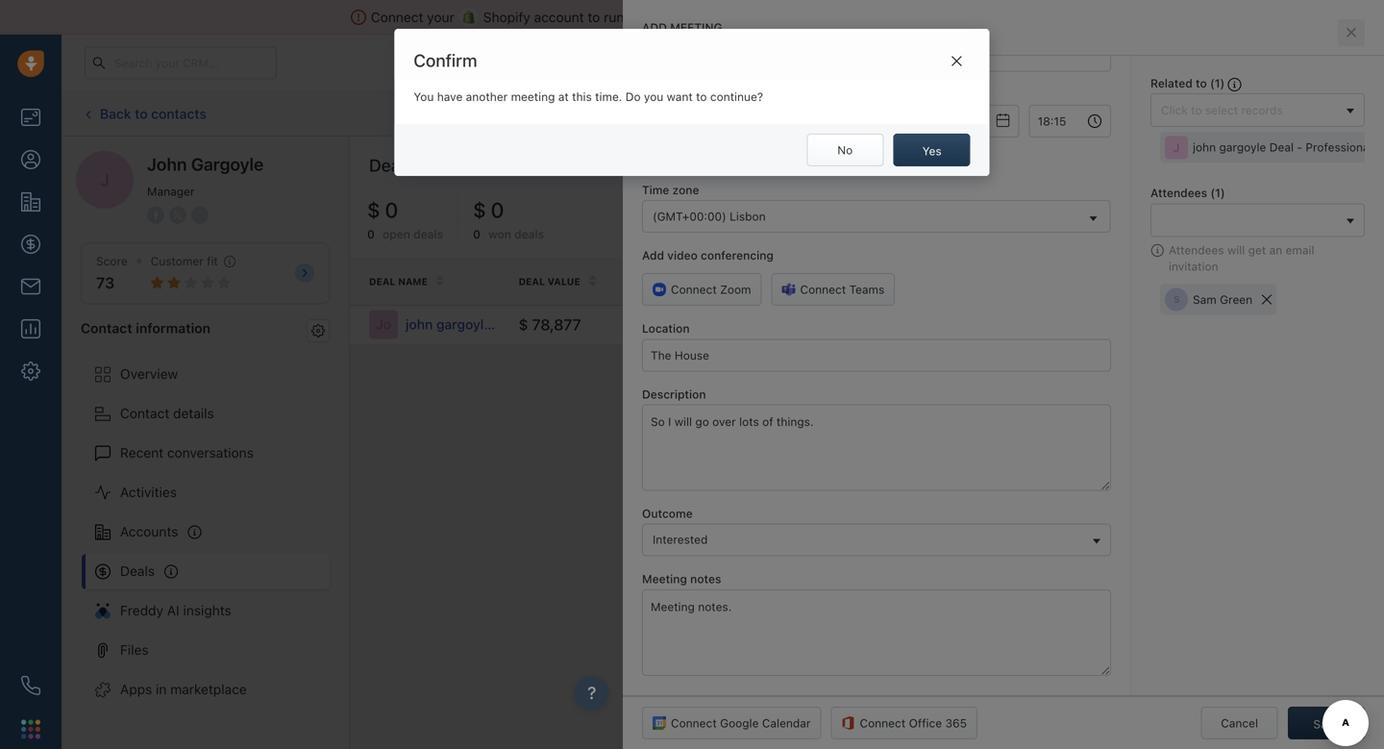 Task type: vqa. For each thing, say whether or not it's contained in the screenshot.
the organization image
no



Task type: locate. For each thing, give the bounding box(es) containing it.
email
[[1286, 243, 1315, 257]]

0 left won
[[473, 228, 481, 241]]

0 vertical spatial add
[[642, 21, 667, 34]]

0 vertical spatial in
[[946, 56, 955, 69]]

0 horizontal spatial deals
[[414, 228, 443, 241]]

) left 1 link
[[1221, 76, 1225, 90]]

explore plans link
[[1022, 51, 1117, 74]]

deals up freddy
[[120, 563, 155, 579]]

( down john
[[1211, 186, 1216, 200]]

deals right open
[[414, 228, 443, 241]]

0 vertical spatial )
[[1221, 76, 1225, 90]]

video
[[668, 249, 698, 262]]

related inside tab panel
[[1151, 76, 1193, 90]]

files
[[120, 642, 149, 658]]

1 horizontal spatial your
[[628, 9, 656, 25]]

1 vertical spatial )
[[1221, 186, 1226, 200]]

1 vertical spatial add
[[1231, 107, 1253, 121]]

related up activities
[[1151, 76, 1193, 90]]

$ for $ 0 0 open deals
[[367, 197, 380, 222]]

1 horizontal spatial deals
[[369, 155, 413, 176]]

-
[[1298, 141, 1303, 154]]

Start typing your meeting notes... text field
[[642, 589, 1112, 676]]

1 horizontal spatial $
[[473, 197, 486, 222]]

john gargoyle deal - professional se
[[1193, 141, 1385, 154]]

notes
[[691, 572, 722, 586]]

$ left "78,877"
[[519, 315, 528, 333]]

0 vertical spatial (
[[1211, 76, 1215, 90]]

meeting notes
[[642, 572, 722, 586]]

add meeting
[[642, 21, 723, 34]]

$ for $ 78,877
[[519, 315, 528, 333]]

connect teams button
[[772, 273, 896, 306]]

related to ( 1 )
[[1151, 76, 1229, 90]]

connect zoom button
[[642, 273, 762, 306]]

recent conversations
[[120, 445, 254, 461]]

meeting
[[989, 107, 1034, 121], [642, 572, 687, 586]]

Enter title of meeting text field
[[642, 39, 1112, 72]]

attendees
[[1151, 186, 1208, 200], [1169, 243, 1225, 257]]

yes button
[[894, 134, 971, 166]]

attendees down john
[[1151, 186, 1208, 200]]

contact down 73 button
[[81, 320, 132, 336]]

discovery
[[678, 318, 732, 331]]

1 vertical spatial related
[[1156, 275, 1201, 286]]

1 vertical spatial deals
[[120, 563, 155, 579]]

1 vertical spatial contact
[[120, 405, 170, 421]]

meeting inside the "meeting" button
[[989, 107, 1034, 121]]

related for related to ( 1 )
[[1151, 76, 1193, 90]]

$ 0 0 won deals
[[473, 197, 544, 241]]

deal left name
[[369, 276, 396, 287]]

add deal
[[1231, 107, 1279, 121]]

meeting for meeting
[[989, 107, 1034, 121]]

an
[[1270, 243, 1283, 257]]

) down gargoyle
[[1221, 186, 1226, 200]]

connect down the video
[[671, 283, 717, 296]]

your up confirm
[[427, 9, 455, 25]]

connect left office
[[860, 716, 906, 730]]

value
[[548, 276, 581, 287]]

add right run
[[642, 21, 667, 34]]

connect
[[371, 9, 424, 25], [951, 11, 999, 24], [671, 283, 717, 296], [801, 283, 846, 296], [671, 716, 717, 730], [860, 716, 906, 730]]

1 horizontal spatial in
[[946, 56, 955, 69]]

sales activities button
[[1054, 98, 1202, 130], [1054, 98, 1193, 130]]

0 horizontal spatial $
[[367, 197, 380, 222]]

to right 'want'
[[696, 90, 707, 103]]

deals right won
[[515, 228, 544, 241]]

overview
[[120, 366, 178, 382]]

0 vertical spatial contact
[[81, 320, 132, 336]]

another
[[466, 90, 508, 103]]

add left the video
[[642, 249, 665, 262]]

0 horizontal spatial your
[[427, 9, 455, 25]]

back to contacts link
[[81, 99, 208, 129]]

connect office 365 button
[[831, 707, 978, 740]]

meeting inside confirm dialog
[[511, 90, 555, 103]]

1 vertical spatial (
[[1211, 186, 1216, 200]]

in left 21
[[946, 56, 955, 69]]

0 horizontal spatial meeting
[[642, 572, 687, 586]]

activities
[[1115, 107, 1164, 121]]

connect up confirm
[[371, 9, 424, 25]]

add for add meeting
[[642, 21, 667, 34]]

details
[[173, 405, 214, 421]]

from
[[642, 88, 671, 101]]

contacts
[[151, 106, 207, 121]]

$ inside $ 0 0 open deals
[[367, 197, 380, 222]]

0 left open
[[367, 228, 375, 241]]

meeting down days on the right of the page
[[989, 107, 1034, 121]]

meeting up 'want'
[[670, 21, 723, 34]]

you
[[414, 90, 434, 103]]

contact information
[[81, 320, 211, 336]]

0 horizontal spatial meeting
[[511, 90, 555, 103]]

connect left google
[[671, 716, 717, 730]]

interested button
[[642, 524, 1112, 556]]

1 vertical spatial meeting
[[511, 90, 555, 103]]

marketing
[[699, 9, 760, 25]]

related down "invitation" on the top right of the page
[[1156, 275, 1201, 286]]

ends
[[918, 56, 943, 69]]

add inside "add deal" button
[[1231, 107, 1253, 121]]

)
[[1221, 76, 1225, 90], [1221, 186, 1226, 200]]

1 ) from the top
[[1221, 76, 1225, 90]]

add left deal
[[1231, 107, 1253, 121]]

location
[[642, 322, 690, 335]]

support
[[791, 9, 839, 25]]

$
[[367, 197, 380, 222], [473, 197, 486, 222], [519, 315, 528, 333]]

connect left the teams
[[801, 283, 846, 296]]

2 your from the left
[[628, 9, 656, 25]]

0 up won
[[491, 197, 504, 222]]

tab panel
[[623, 0, 1385, 749]]

deal left value
[[519, 276, 545, 287]]

phone element
[[12, 666, 50, 705]]

connect for connect google calendar
[[671, 716, 717, 730]]

deal left -
[[1270, 141, 1294, 154]]

attendees up "invitation" on the top right of the page
[[1169, 243, 1225, 257]]

ai
[[167, 603, 180, 618]]

attendees for attendees will get an email invitation
[[1169, 243, 1225, 257]]

( up "add deal" button
[[1211, 76, 1215, 90]]

meeting
[[670, 21, 723, 34], [511, 90, 555, 103]]

deal down the video
[[678, 276, 704, 287]]

in
[[946, 56, 955, 69], [156, 681, 167, 697]]

add for add video conferencing
[[642, 249, 665, 262]]

manager
[[147, 185, 195, 198]]

want
[[667, 90, 693, 103]]

1 your from the left
[[427, 9, 455, 25]]

in right apps
[[156, 681, 167, 697]]

0 vertical spatial deals
[[369, 155, 413, 176]]

2 vertical spatial add
[[642, 249, 665, 262]]

lisbon
[[730, 210, 766, 223]]

have
[[437, 90, 463, 103]]

deals inside $ 0 0 won deals
[[515, 228, 544, 241]]

no button
[[807, 134, 884, 166]]

connect your
[[371, 9, 455, 25]]

to up "add deal" button
[[1196, 76, 1208, 90]]

$ right $ 0 0 open deals
[[473, 197, 486, 222]]

add for add deal
[[1231, 107, 1253, 121]]

mng settings image
[[312, 324, 325, 337]]

0
[[385, 197, 398, 222], [491, 197, 504, 222], [367, 228, 375, 241], [473, 228, 481, 241]]

$ for $ 0 0 won deals
[[473, 197, 486, 222]]

tab panel containing add meeting
[[623, 0, 1385, 749]]

1 horizontal spatial deals
[[515, 228, 544, 241]]

confirm dialog
[[395, 29, 990, 176]]

now
[[1002, 11, 1025, 24]]

deals up $ 0 0 open deals
[[369, 155, 413, 176]]

$ 78,877
[[519, 315, 581, 333]]

(gmt+00:00)
[[653, 210, 727, 223]]

1
[[1258, 50, 1264, 62], [1215, 76, 1221, 90], [1216, 186, 1221, 200]]

1 vertical spatial attendees
[[1169, 243, 1225, 257]]

gargoyle
[[191, 154, 264, 175]]

related for related contact
[[1156, 275, 1201, 286]]

to left run
[[588, 9, 600, 25]]

0 vertical spatial related
[[1151, 76, 1193, 90]]

deal name
[[369, 276, 428, 287]]

(gmt+00:00) lisbon link
[[643, 201, 1110, 232]]

2 deals from the left
[[515, 228, 544, 241]]

stage
[[707, 276, 740, 287]]

add video conferencing
[[642, 249, 774, 262]]

deal for deal name
[[369, 276, 396, 287]]

Location text field
[[642, 339, 1112, 372]]

phone image
[[21, 676, 40, 695]]

deal for deal value
[[519, 276, 545, 287]]

description
[[642, 387, 706, 401]]

1 vertical spatial 1
[[1215, 76, 1221, 90]]

1 horizontal spatial meeting
[[989, 107, 1034, 121]]

$ up the deal name
[[367, 197, 380, 222]]

0 horizontal spatial in
[[156, 681, 167, 697]]

Start typing the details about the meeting... text field
[[642, 404, 1112, 491]]

john
[[1193, 141, 1217, 154]]

yes
[[923, 144, 942, 158]]

connect for connect your
[[371, 9, 424, 25]]

connect for connect office 365
[[860, 716, 906, 730]]

to inside tab panel
[[1196, 76, 1208, 90]]

attendees will get an email invitation
[[1169, 243, 1315, 273]]

meeting inside tab panel
[[670, 21, 723, 34]]

deals inside $ 0 0 open deals
[[414, 228, 443, 241]]

shopify account to run your sales, marketing and support from the crm.
[[483, 9, 933, 25]]

attendees inside attendees will get an email invitation
[[1169, 243, 1225, 257]]

sales,
[[659, 9, 695, 25]]

your right run
[[628, 9, 656, 25]]

deal stage
[[678, 276, 740, 287]]

2 horizontal spatial $
[[519, 315, 528, 333]]

meeting left at
[[511, 90, 555, 103]]

meeting left notes at bottom
[[642, 572, 687, 586]]

related
[[1151, 76, 1193, 90], [1156, 275, 1201, 286]]

connect left 'now'
[[951, 11, 999, 24]]

0 vertical spatial meeting
[[989, 107, 1034, 121]]

21
[[958, 56, 969, 69]]

deals for $ 0 0 open deals
[[414, 228, 443, 241]]

0 vertical spatial attendees
[[1151, 186, 1208, 200]]

account
[[534, 9, 584, 25]]

0 vertical spatial meeting
[[670, 21, 723, 34]]

1 vertical spatial meeting
[[642, 572, 687, 586]]

1 horizontal spatial meeting
[[670, 21, 723, 34]]

1 deals from the left
[[414, 228, 443, 241]]

dialog
[[623, 0, 1385, 749]]

$ inside $ 0 0 won deals
[[473, 197, 486, 222]]

contact up recent
[[120, 405, 170, 421]]



Task type: describe. For each thing, give the bounding box(es) containing it.
connect for connect teams
[[801, 283, 846, 296]]

0 vertical spatial 1
[[1258, 50, 1264, 62]]

78,877
[[532, 315, 581, 333]]

accounts
[[120, 524, 178, 540]]

Search your CRM... text field
[[85, 47, 277, 79]]

connect google calendar button
[[642, 707, 822, 740]]

73
[[96, 274, 115, 292]]

0 horizontal spatial deals
[[120, 563, 155, 579]]

crm.
[[899, 9, 933, 25]]

$ 0 0 open deals
[[367, 197, 443, 241]]

this
[[572, 90, 592, 103]]

your
[[870, 56, 893, 69]]

deal
[[1256, 107, 1279, 121]]

open
[[383, 228, 411, 241]]

connect for connect zoom
[[671, 283, 717, 296]]

professional
[[1306, 141, 1373, 154]]

information
[[136, 320, 211, 336]]

sales activities
[[1083, 107, 1164, 121]]

connect for connect now
[[951, 11, 999, 24]]

freddy ai insights
[[120, 603, 232, 618]]

customer
[[151, 254, 204, 268]]

1 ( from the top
[[1211, 76, 1215, 90]]

connect teams
[[801, 283, 885, 296]]

activities
[[120, 484, 177, 500]]

score
[[96, 254, 128, 268]]

calendar
[[762, 716, 811, 730]]

(gmt+00:00) lisbon
[[653, 210, 766, 223]]

conferencing
[[701, 249, 774, 262]]

meeting button
[[961, 98, 1044, 130]]

plans
[[1077, 56, 1107, 69]]

Click to select records search field
[[1157, 100, 1341, 120]]

get
[[1249, 243, 1267, 257]]

your trial ends in 21 days
[[870, 56, 996, 69]]

to right back
[[135, 106, 148, 121]]

no
[[838, 143, 853, 157]]

john gargoyle
[[147, 154, 264, 175]]

connect office 365
[[860, 716, 967, 730]]

run
[[604, 9, 624, 25]]

conversations
[[167, 445, 254, 461]]

dialog containing add meeting
[[623, 0, 1385, 749]]

office
[[909, 716, 943, 730]]

connect now button
[[942, 6, 1034, 29]]

score 73
[[96, 254, 128, 292]]

to inside confirm dialog
[[696, 90, 707, 103]]

recent
[[120, 445, 164, 461]]

days
[[972, 56, 996, 69]]

products
[[837, 275, 893, 286]]

from
[[843, 9, 872, 25]]

john
[[147, 154, 187, 175]]

invitation
[[1169, 260, 1219, 273]]

the
[[875, 9, 896, 25]]

meeting for meeting notes
[[642, 572, 687, 586]]

connect now
[[951, 11, 1025, 24]]

you have another meeting at this time. do you want to continue?
[[414, 90, 764, 103]]

deal for deal stage
[[678, 276, 704, 287]]

freshworks switcher image
[[21, 720, 40, 739]]

2 ) from the top
[[1221, 186, 1226, 200]]

name
[[398, 276, 428, 287]]

contact details
[[120, 405, 214, 421]]

interested
[[653, 533, 708, 546]]

insights
[[183, 603, 232, 618]]

zoom
[[720, 283, 752, 296]]

attendees for attendees ( 1 )
[[1151, 186, 1208, 200]]

related contact
[[1156, 275, 1252, 286]]

cancel
[[1222, 716, 1259, 730]]

teams
[[850, 283, 885, 296]]

explore plans
[[1032, 56, 1107, 69]]

apps in marketplace
[[120, 681, 247, 697]]

365
[[946, 716, 967, 730]]

back
[[100, 106, 131, 121]]

0 up open
[[385, 197, 398, 222]]

deals for $ 0 0 won deals
[[515, 228, 544, 241]]

contact for contact details
[[120, 405, 170, 421]]

connect google calendar
[[671, 716, 811, 730]]

1 link
[[1238, 47, 1270, 79]]

zone
[[673, 183, 700, 197]]

do
[[626, 90, 641, 103]]

close image
[[1356, 13, 1366, 22]]

1 vertical spatial in
[[156, 681, 167, 697]]

deal value
[[519, 276, 581, 287]]

2 ( from the top
[[1211, 186, 1216, 200]]

green
[[1220, 293, 1253, 306]]

2 vertical spatial 1
[[1216, 186, 1221, 200]]

fit
[[207, 254, 218, 268]]

at
[[559, 90, 569, 103]]

sales
[[1083, 107, 1112, 121]]

outcome
[[642, 507, 693, 520]]

attendees ( 1 )
[[1151, 186, 1226, 200]]

save button
[[1289, 707, 1366, 740]]

contact for contact information
[[81, 320, 132, 336]]

customer fit
[[151, 254, 218, 268]]

shopify
[[483, 9, 531, 25]]

73 button
[[96, 274, 115, 292]]

confirm
[[414, 50, 477, 71]]

sam
[[1193, 293, 1217, 306]]

back to contacts
[[100, 106, 207, 121]]



